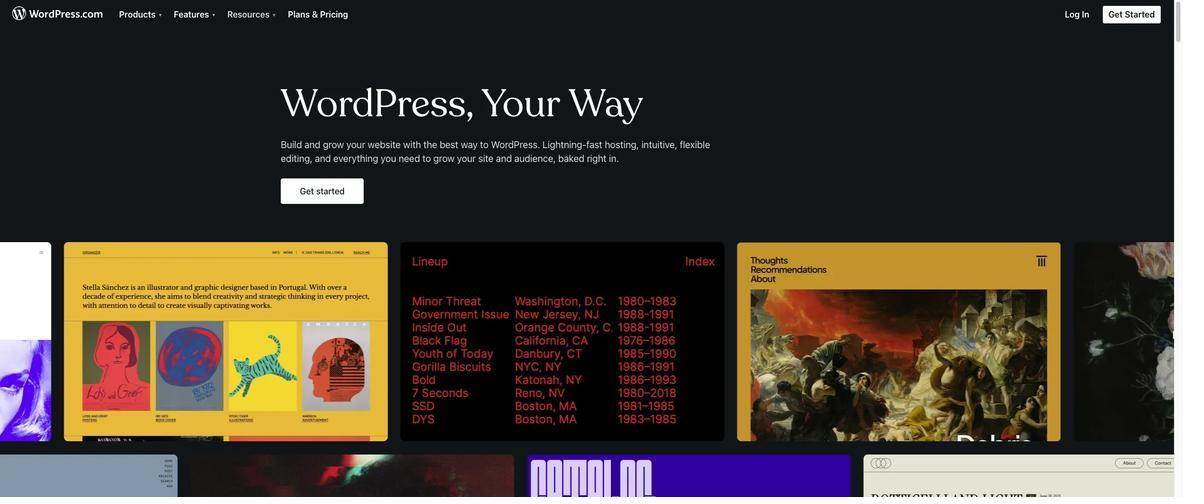 Task type: vqa. For each thing, say whether or not it's contained in the screenshot.
the left answered users icon
no



Task type: locate. For each thing, give the bounding box(es) containing it.
1 vertical spatial to
[[423, 153, 431, 164]]

get for get started
[[1109, 10, 1123, 19]]

log in
[[1065, 10, 1090, 19]]

0 vertical spatial get
[[1109, 10, 1123, 19]]

started
[[316, 186, 345, 196]]

0 horizontal spatial your
[[347, 139, 365, 151]]

your
[[347, 139, 365, 151], [457, 153, 476, 164]]

flexible
[[680, 139, 710, 151]]

build
[[281, 139, 302, 151]]

0 vertical spatial your
[[347, 139, 365, 151]]

your up everything
[[347, 139, 365, 151]]

1 horizontal spatial to
[[480, 139, 489, 151]]

to down the
[[423, 153, 431, 164]]

0 horizontal spatial grow
[[323, 139, 344, 151]]

get left started
[[1109, 10, 1123, 19]]

1 vertical spatial your
[[457, 153, 476, 164]]

products button
[[113, 0, 168, 24]]

grow up everything
[[323, 139, 344, 151]]

get started
[[300, 186, 345, 196]]

to
[[480, 139, 489, 151], [423, 153, 431, 164]]

with
[[403, 139, 421, 151]]

theme freddie image
[[187, 455, 511, 498]]

get left the started
[[300, 186, 314, 196]]

and
[[305, 139, 321, 151], [315, 153, 331, 164], [496, 153, 512, 164]]

1 vertical spatial grow
[[434, 153, 455, 164]]

resources button
[[221, 0, 282, 24]]

wordpress.com element
[[0, 0, 1175, 30]]

site
[[479, 153, 494, 164]]

theme covr image
[[1079, 243, 1183, 442]]

get for get started
[[300, 186, 314, 196]]

baked
[[559, 153, 585, 164]]

grow down best
[[434, 153, 455, 164]]

build and grow your website with the best way to wordpress. lightning-fast hosting, intuitive, flexible editing, and everything you need to grow your site and audience, baked right in.
[[281, 139, 710, 164]]

1 vertical spatial get
[[300, 186, 314, 196]]

plans
[[288, 10, 310, 19]]

wordpress.com navigation menu menu
[[0, 0, 1175, 498]]

0 horizontal spatial to
[[423, 153, 431, 164]]

grow
[[323, 139, 344, 151], [434, 153, 455, 164]]

right
[[587, 153, 607, 164]]

way
[[461, 139, 478, 151]]

editing,
[[281, 153, 313, 164]]

0 vertical spatial grow
[[323, 139, 344, 151]]

products
[[119, 10, 158, 19]]

get inside wordpress.com element
[[1109, 10, 1123, 19]]

0 horizontal spatial get
[[300, 186, 314, 196]]

1 horizontal spatial get
[[1109, 10, 1123, 19]]

and up the editing,
[[305, 139, 321, 151]]

get
[[1109, 10, 1123, 19], [300, 186, 314, 196]]

your way
[[482, 80, 643, 129]]

to up site
[[480, 139, 489, 151]]

your down way
[[457, 153, 476, 164]]

plans & pricing
[[288, 10, 348, 19]]

1 horizontal spatial your
[[457, 153, 476, 164]]

0 vertical spatial to
[[480, 139, 489, 151]]

get started link
[[281, 179, 364, 204]]



Task type: describe. For each thing, give the bounding box(es) containing it.
theme issue image
[[742, 243, 1066, 442]]

features button
[[168, 0, 221, 24]]

wordpress.
[[491, 139, 540, 151]]

fast
[[587, 139, 603, 151]]

get started
[[1109, 10, 1156, 19]]

started
[[1125, 10, 1156, 19]]

and right site
[[496, 153, 512, 164]]

intuitive,
[[642, 139, 678, 151]]

need
[[399, 153, 420, 164]]

wordpress, your way
[[281, 80, 643, 129]]

resources
[[227, 10, 272, 19]]

pricing
[[320, 10, 348, 19]]

1 horizontal spatial grow
[[434, 153, 455, 164]]

&
[[312, 10, 318, 19]]

theme luminance image
[[860, 455, 1183, 498]]

wordpress.com logo image
[[12, 5, 103, 24]]

get started link
[[1096, 0, 1175, 24]]

audience,
[[515, 153, 556, 164]]

theme ueno image
[[0, 455, 174, 498]]

log
[[1065, 10, 1080, 19]]

everything
[[333, 153, 379, 164]]

log in link
[[1059, 0, 1096, 24]]

lightning-
[[543, 139, 587, 151]]

and right the editing,
[[315, 153, 331, 164]]

wordpress,
[[281, 80, 474, 129]]

best
[[440, 139, 459, 151]]

theme organizer image
[[69, 243, 393, 442]]

you
[[381, 153, 396, 164]]

in.
[[609, 153, 619, 164]]

theme negai image
[[0, 243, 56, 442]]

website
[[368, 139, 401, 151]]

features
[[174, 10, 211, 19]]

plans & pricing link
[[282, 0, 355, 24]]

in
[[1082, 10, 1090, 19]]

theme line image
[[406, 243, 730, 442]]

theme ctlg image
[[523, 455, 847, 498]]

hosting,
[[605, 139, 639, 151]]

the
[[424, 139, 437, 151]]



